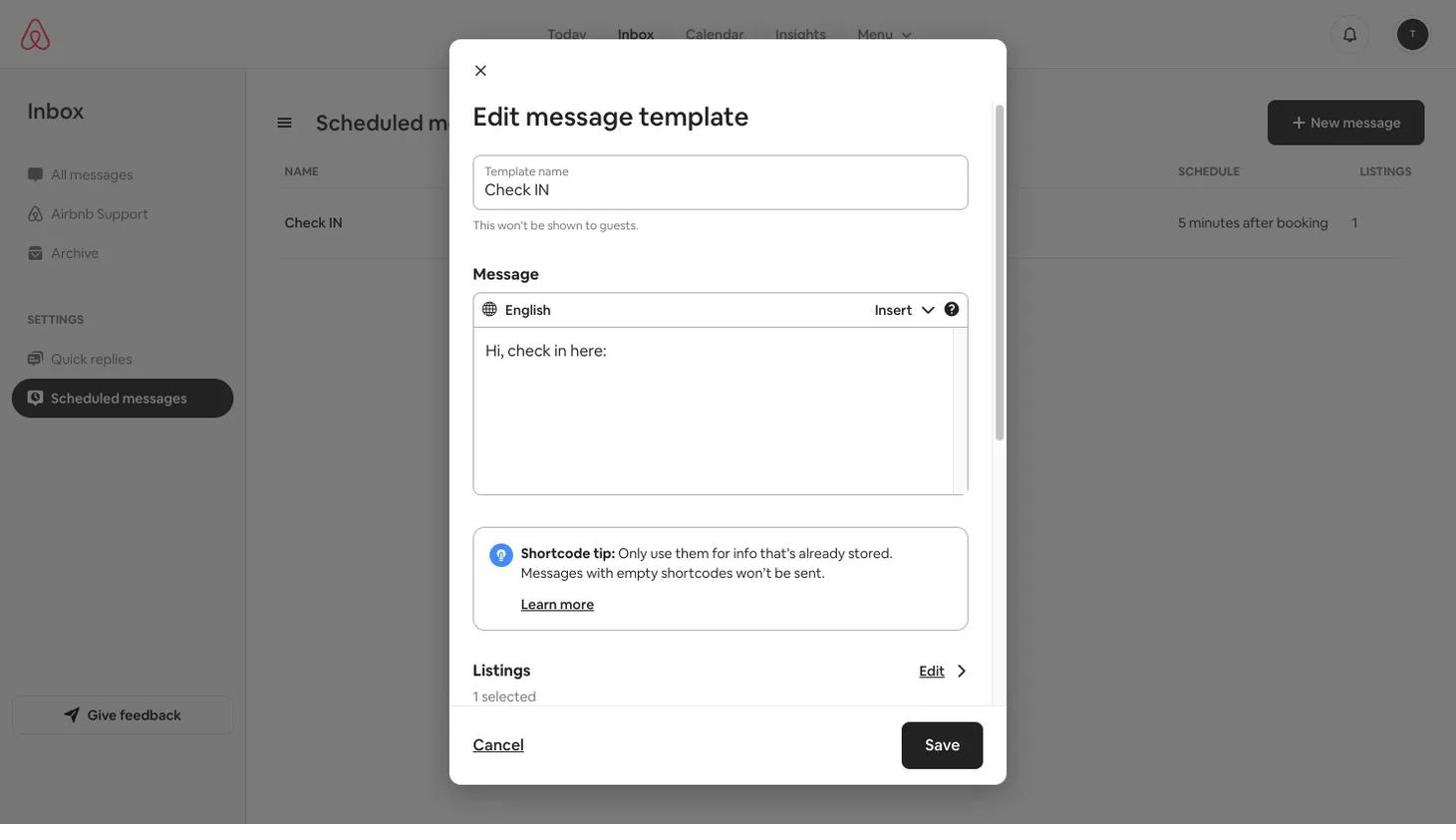 Task type: locate. For each thing, give the bounding box(es) containing it.
cancel button
[[465, 729, 536, 768]]

airbnb
[[51, 206, 94, 224]]

check
[[482, 215, 520, 233], [509, 342, 553, 362]]

1 horizontal spatial listings
[[1365, 164, 1417, 180]]

1 inside edit message template dialog
[[475, 690, 480, 708]]

0 vertical spatial scheduled messages
[[317, 109, 532, 137]]

0 vertical spatial messages
[[430, 109, 532, 137]]

message
[[528, 100, 636, 134]]

in inside rich text editor 'text box'
[[556, 342, 569, 362]]

0 vertical spatial 1
[[1357, 215, 1363, 233]]

0 vertical spatial in
[[523, 215, 534, 233]]

in
[[330, 215, 344, 233]]

1 vertical spatial scheduled messages
[[51, 391, 188, 409]]

message inside dialog
[[475, 265, 541, 286]]

1 vertical spatial check
[[509, 342, 553, 362]]

1 vertical spatial scheduled
[[51, 391, 120, 409]]

0 horizontal spatial here:
[[537, 215, 569, 233]]

only use them for info that's already stored. messages with empty shortcodes won't be sent.
[[523, 547, 896, 584]]

hi, check in here:
[[463, 215, 569, 233], [487, 342, 612, 362]]

check
[[286, 215, 327, 233]]

1 vertical spatial here:
[[572, 342, 609, 362]]

template
[[641, 100, 752, 134]]

0 vertical spatial won't
[[499, 219, 530, 234]]

here: inside rich text editor 'text box'
[[572, 342, 609, 362]]

shortcodes
[[663, 566, 736, 584]]

0 horizontal spatial listings
[[475, 663, 533, 683]]

be left shown
[[533, 219, 547, 234]]

here: left to
[[537, 215, 569, 233]]

0 horizontal spatial hi,
[[463, 215, 479, 233]]

won't
[[499, 219, 530, 234], [739, 566, 774, 584]]

None text field
[[486, 181, 960, 201]]

sent.
[[797, 566, 828, 584]]

0 horizontal spatial scheduled
[[51, 391, 120, 409]]

check left shown
[[482, 215, 520, 233]]

messages inside "button"
[[70, 166, 133, 184]]

1 vertical spatial hi, check in here:
[[487, 342, 612, 362]]

to
[[587, 219, 599, 234]]

hi, check in here: left to
[[463, 215, 569, 233]]

0 vertical spatial message
[[463, 164, 518, 180]]

hi, inside rich text editor 'text box'
[[487, 342, 506, 362]]

5 minutes after booking
[[1183, 215, 1333, 233]]

be
[[533, 219, 547, 234], [777, 566, 794, 584]]

listings
[[1365, 164, 1417, 180], [475, 663, 533, 683]]

english
[[507, 302, 553, 320]]

inbox up the all
[[28, 97, 85, 125]]

won't right this at the left top of the page
[[499, 219, 530, 234]]

1 horizontal spatial in
[[556, 342, 569, 362]]

1 vertical spatial messages
[[70, 166, 133, 184]]

scheduled messages
[[317, 109, 532, 137], [51, 391, 188, 409]]

check down english
[[509, 342, 553, 362]]

2 vertical spatial messages
[[123, 391, 188, 409]]

use
[[653, 547, 675, 564]]

check in
[[286, 215, 344, 233]]

hi,
[[463, 215, 479, 233], [487, 342, 506, 362]]

group
[[845, 15, 928, 53]]

cancel
[[475, 738, 526, 758]]

insights link
[[763, 15, 845, 53]]

give feedback button
[[12, 698, 234, 737]]

1 horizontal spatial 1
[[1357, 215, 1363, 233]]

be down that's
[[777, 566, 794, 584]]

already
[[802, 547, 848, 564]]

shortcode tip:
[[523, 547, 617, 564]]

scheduled up name
[[317, 109, 425, 137]]

0 horizontal spatial won't
[[499, 219, 530, 234]]

scheduled
[[317, 109, 425, 137], [51, 391, 120, 409]]

this won't be shown to guests.
[[475, 219, 641, 234]]

schedule
[[1183, 164, 1245, 180]]

0 vertical spatial scheduled
[[317, 109, 425, 137]]

0 vertical spatial be
[[533, 219, 547, 234]]

listings inside edit message template dialog
[[475, 663, 533, 683]]

1 horizontal spatial be
[[777, 566, 794, 584]]

today
[[549, 25, 589, 43]]

inbox
[[620, 25, 657, 43], [28, 97, 85, 125]]

0 vertical spatial listings
[[1365, 164, 1417, 180]]

1 horizontal spatial hi,
[[487, 342, 506, 362]]

1 left selected
[[475, 690, 480, 708]]

0 horizontal spatial scheduled messages
[[51, 391, 188, 409]]

1 horizontal spatial scheduled
[[317, 109, 425, 137]]

message up this at the left top of the page
[[463, 164, 518, 180]]

minutes
[[1193, 215, 1244, 233]]

0 horizontal spatial 1
[[475, 690, 480, 708]]

message up english
[[475, 265, 541, 286]]

1 for 1 selected
[[475, 690, 480, 708]]

1 vertical spatial message
[[475, 265, 541, 286]]

inbox right today
[[620, 25, 657, 43]]

with
[[588, 566, 616, 584]]

1 vertical spatial in
[[556, 342, 569, 362]]

support
[[97, 206, 149, 224]]

check inside rich text editor 'text box'
[[509, 342, 553, 362]]

0 vertical spatial inbox
[[620, 25, 657, 43]]

quick
[[51, 352, 88, 369]]

1 for 1
[[1357, 215, 1363, 233]]

0 vertical spatial check
[[482, 215, 520, 233]]

edit message template dialog
[[451, 39, 1010, 827]]

1 vertical spatial be
[[777, 566, 794, 584]]

message
[[463, 164, 518, 180], [475, 265, 541, 286]]

5
[[1183, 215, 1190, 233]]

1 vertical spatial 1
[[475, 690, 480, 708]]

archive button
[[12, 234, 234, 274]]

1 vertical spatial won't
[[739, 566, 774, 584]]

messages
[[430, 109, 532, 137], [70, 166, 133, 184], [123, 391, 188, 409]]

scheduled messages button
[[12, 380, 234, 420]]

here:
[[537, 215, 569, 233], [572, 342, 609, 362]]

all messages
[[51, 166, 133, 184]]

hi, check in here: down english
[[487, 342, 612, 362]]

1 vertical spatial listings
[[475, 663, 533, 683]]

1 horizontal spatial won't
[[739, 566, 774, 584]]

1 horizontal spatial here:
[[572, 342, 609, 362]]

1 vertical spatial inbox
[[28, 97, 85, 125]]

1
[[1357, 215, 1363, 233], [475, 690, 480, 708]]

0 vertical spatial hi, check in here:
[[463, 215, 569, 233]]

1 vertical spatial hi,
[[487, 342, 506, 362]]

settings
[[28, 313, 84, 329]]

1 right booking
[[1357, 215, 1363, 233]]

here: down english button
[[572, 342, 609, 362]]

in
[[523, 215, 534, 233], [556, 342, 569, 362]]

scheduled down quick replies at the top left of page
[[51, 391, 120, 409]]

won't down info
[[739, 566, 774, 584]]

1 horizontal spatial inbox
[[620, 25, 657, 43]]

airbnb support
[[51, 206, 149, 224]]

0 horizontal spatial be
[[533, 219, 547, 234]]

save
[[928, 738, 963, 758]]

messages inside button
[[123, 391, 188, 409]]



Task type: describe. For each thing, give the bounding box(es) containing it.
calendar
[[688, 25, 747, 43]]

edit message template
[[475, 100, 752, 134]]

scheduled inside button
[[51, 391, 120, 409]]

insert button
[[870, 302, 939, 320]]

insights
[[778, 25, 829, 43]]

for
[[715, 547, 733, 564]]

scheduled messages inside button
[[51, 391, 188, 409]]

learn more link
[[523, 598, 596, 616]]

them
[[678, 547, 712, 564]]

only
[[621, 547, 650, 564]]

0 vertical spatial hi,
[[463, 215, 479, 233]]

1 horizontal spatial scheduled messages
[[317, 109, 532, 137]]

selected
[[483, 690, 538, 708]]

this
[[475, 219, 497, 234]]

inbox link
[[605, 15, 672, 53]]

messages for "all messages" "button" in the top left of the page
[[70, 166, 133, 184]]

calendar link
[[672, 15, 763, 53]]

after
[[1247, 215, 1278, 233]]

replies
[[91, 352, 133, 369]]

0 horizontal spatial in
[[523, 215, 534, 233]]

give
[[88, 709, 117, 726]]

all messages button
[[12, 156, 234, 195]]

learn more
[[523, 598, 596, 616]]

today link
[[533, 15, 605, 53]]

save button
[[905, 725, 987, 772]]

0 vertical spatial here:
[[537, 215, 569, 233]]

stored.
[[851, 547, 896, 564]]

more
[[562, 598, 596, 616]]

quick replies button
[[12, 341, 234, 380]]

give feedback
[[88, 709, 182, 726]]

learn
[[523, 598, 559, 616]]

booking
[[1281, 215, 1333, 233]]

name
[[286, 164, 320, 180]]

inbox inside "link"
[[620, 25, 657, 43]]

tip:
[[595, 547, 617, 564]]

edit
[[475, 100, 522, 134]]

shown
[[549, 219, 585, 234]]

airbnb support button
[[12, 195, 234, 234]]

guests.
[[602, 219, 641, 234]]

all
[[51, 166, 67, 184]]

Rich text editor text field
[[476, 329, 971, 496]]

quick replies
[[51, 352, 133, 369]]

that's
[[763, 547, 799, 564]]

none text field inside edit message template dialog
[[486, 181, 960, 201]]

won't inside only use them for info that's already stored. messages with empty shortcodes won't be sent.
[[739, 566, 774, 584]]

1 selected
[[475, 690, 538, 708]]

feedback
[[120, 709, 182, 726]]

messages for scheduled messages button
[[123, 391, 188, 409]]

empty
[[619, 566, 660, 584]]

messages
[[523, 566, 585, 584]]

be inside only use them for info that's already stored. messages with empty shortcodes won't be sent.
[[777, 566, 794, 584]]

archive
[[51, 245, 99, 263]]

insert
[[878, 302, 916, 320]]

0 horizontal spatial inbox
[[28, 97, 85, 125]]

english button
[[484, 302, 870, 320]]

info
[[736, 547, 760, 564]]

shortcode
[[523, 547, 593, 564]]

hi, check in here: inside rich text editor 'text box'
[[487, 342, 612, 362]]



Task type: vqa. For each thing, say whether or not it's contained in the screenshot.
Schedule
yes



